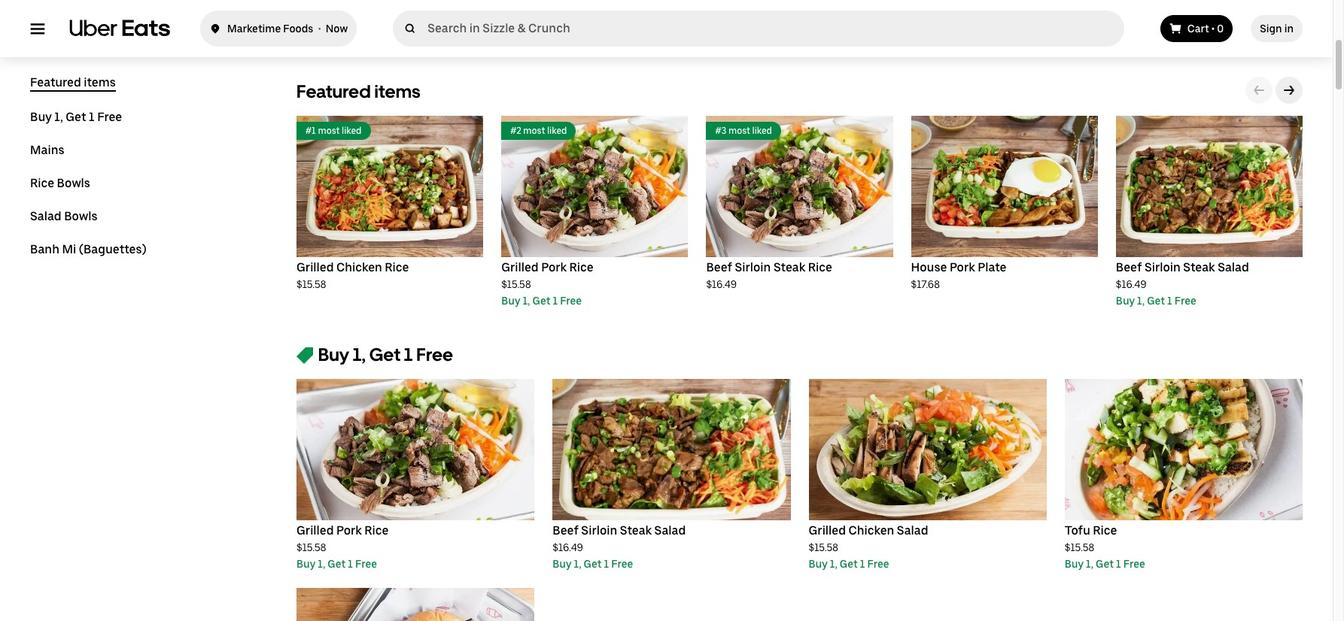 Task type: vqa. For each thing, say whether or not it's contained in the screenshot.
the Buy
yes



Task type: describe. For each thing, give the bounding box(es) containing it.
cart
[[1187, 23, 1209, 35]]

rice inside the beef sirloin steak rice $16.49
[[808, 260, 832, 275]]

1 • from the left
[[318, 23, 321, 35]]

$16.49 inside the beef sirloin steak rice $16.49
[[706, 278, 737, 290]]

buy inside grilled chicken salad $15.58 buy 1, get 1 free
[[809, 558, 828, 570]]

rice bowls
[[30, 176, 90, 190]]

in
[[1284, 23, 1294, 35]]

deliver to image
[[209, 20, 221, 38]]

get inside button
[[66, 110, 86, 124]]

0 horizontal spatial beef
[[553, 524, 579, 538]]

tofu
[[1065, 524, 1090, 538]]

featured inside "button"
[[30, 75, 81, 90]]

2 horizontal spatial sirloin
[[1145, 260, 1181, 275]]

$15.58 inside tofu rice $15.58 buy 1, get 1 free
[[1065, 542, 1095, 554]]

marketime
[[227, 23, 281, 35]]

sirloin inside the beef sirloin steak rice $16.49
[[735, 260, 771, 275]]

#3 most liked
[[715, 126, 772, 136]]

salad inside button
[[30, 209, 61, 224]]

beef sirloin steak rice $16.49
[[706, 260, 832, 290]]

grilled chicken rice $15.58
[[297, 260, 409, 290]]

#1 most liked
[[306, 126, 362, 136]]

2 liked from the left
[[547, 126, 567, 136]]

foods
[[283, 23, 313, 35]]

#2
[[510, 126, 521, 136]]

rice inside grilled chicken rice $15.58
[[385, 260, 409, 275]]

1 inside button
[[89, 110, 95, 124]]

rice inside tofu rice $15.58 buy 1, get 1 free
[[1093, 524, 1117, 538]]

salad bowls button
[[30, 209, 97, 224]]

$15.58 inside grilled chicken salad $15.58 buy 1, get 1 free
[[809, 542, 838, 554]]

main navigation menu image
[[30, 21, 45, 36]]

items inside "button"
[[84, 75, 116, 90]]

bowls for salad bowls
[[64, 209, 97, 224]]

0 horizontal spatial grilled pork rice $15.58 buy 1, get 1 free
[[297, 524, 389, 570]]

previous image
[[1253, 84, 1265, 96]]

1 horizontal spatial featured
[[297, 81, 371, 102]]

0 horizontal spatial sirloin
[[581, 524, 617, 538]]

2 horizontal spatial $16.49
[[1116, 278, 1147, 290]]

uber eats home image
[[69, 20, 170, 38]]

0 horizontal spatial steak
[[620, 524, 652, 538]]

buy 1, get 1 free button
[[30, 110, 122, 125]]

sign in
[[1260, 23, 1294, 35]]

1 horizontal spatial beef sirloin steak salad $16.49 buy 1, get 1 free
[[1116, 260, 1249, 307]]

chicken for salad
[[849, 524, 894, 538]]

rice inside button
[[30, 176, 54, 190]]

mi
[[62, 242, 76, 257]]

0 horizontal spatial beef sirloin steak salad $16.49 buy 1, get 1 free
[[553, 524, 686, 570]]

get inside grilled chicken salad $15.58 buy 1, get 1 free
[[840, 558, 858, 570]]

1 horizontal spatial featured items
[[297, 81, 420, 102]]

1 inside tofu rice $15.58 buy 1, get 1 free
[[1116, 558, 1121, 570]]

0 horizontal spatial featured items
[[30, 75, 116, 90]]

1 vertical spatial buy 1, get 1 free
[[315, 344, 453, 366]]

1 horizontal spatial pork
[[541, 260, 567, 275]]

salad bowls
[[30, 209, 97, 224]]

mains button
[[30, 143, 64, 158]]

#2 most liked
[[510, 126, 567, 136]]

grilled inside grilled chicken salad $15.58 buy 1, get 1 free
[[809, 524, 846, 538]]

house pork plate $17.68
[[911, 260, 1007, 290]]

bowls for rice bowls
[[57, 176, 90, 190]]

tofu rice $15.58 buy 1, get 1 free
[[1065, 524, 1145, 570]]



Task type: locate. For each thing, give the bounding box(es) containing it.
free
[[97, 110, 122, 124], [560, 295, 582, 307], [1175, 295, 1196, 307], [416, 344, 453, 366], [355, 558, 377, 570], [611, 558, 633, 570], [867, 558, 889, 570], [1123, 558, 1145, 570]]

chicken inside grilled chicken rice $15.58
[[336, 260, 382, 275]]

2 horizontal spatial beef
[[1116, 260, 1142, 275]]

liked for grilled
[[342, 126, 362, 136]]

get
[[66, 110, 86, 124], [532, 295, 550, 307], [1147, 295, 1165, 307], [369, 344, 400, 366], [328, 558, 346, 570], [584, 558, 602, 570], [840, 558, 858, 570], [1096, 558, 1114, 570]]

most for beef sirloin steak rice
[[728, 126, 750, 136]]

most for grilled chicken rice
[[318, 126, 340, 136]]

1 horizontal spatial buy 1, get 1 free
[[315, 344, 453, 366]]

1 horizontal spatial liked
[[547, 126, 567, 136]]

0 horizontal spatial items
[[84, 75, 116, 90]]

1, inside grilled chicken salad $15.58 buy 1, get 1 free
[[830, 558, 837, 570]]

grilled
[[297, 260, 334, 275], [501, 260, 539, 275], [297, 524, 334, 538], [809, 524, 846, 538]]

Search in Sizzle & Crunch text field
[[428, 21, 1118, 36]]

1 vertical spatial bowls
[[64, 209, 97, 224]]

2 horizontal spatial pork
[[950, 260, 975, 275]]

sign in link
[[1251, 15, 1303, 42]]

1, inside button
[[54, 110, 63, 124]]

banh
[[30, 242, 59, 257]]

get inside tofu rice $15.58 buy 1, get 1 free
[[1096, 558, 1114, 570]]

bowls up "banh mi (baguettes)"
[[64, 209, 97, 224]]

grilled inside grilled chicken rice $15.58
[[297, 260, 334, 275]]

buy inside tofu rice $15.58 buy 1, get 1 free
[[1065, 558, 1084, 570]]

1 liked from the left
[[342, 126, 362, 136]]

salad
[[30, 209, 61, 224], [1218, 260, 1249, 275], [654, 524, 686, 538], [897, 524, 928, 538]]

3 liked from the left
[[752, 126, 772, 136]]

steak
[[774, 260, 805, 275], [1183, 260, 1215, 275], [620, 524, 652, 538]]

beef
[[706, 260, 732, 275], [1116, 260, 1142, 275], [553, 524, 579, 538]]

next image
[[1283, 84, 1295, 96]]

buy inside button
[[30, 110, 52, 124]]

featured up '#1 most liked'
[[297, 81, 371, 102]]

• left 0
[[1211, 23, 1215, 35]]

featured items
[[30, 75, 116, 90], [297, 81, 420, 102]]

items
[[84, 75, 116, 90], [374, 81, 420, 102]]

0 vertical spatial grilled pork rice $15.58 buy 1, get 1 free
[[501, 260, 593, 307]]

mains
[[30, 143, 64, 157]]

grilled pork rice $15.58 buy 1, get 1 free
[[501, 260, 593, 307], [297, 524, 389, 570]]

1 most from the left
[[318, 126, 340, 136]]

0 vertical spatial buy 1, get 1 free
[[30, 110, 122, 124]]

bowls up salad bowls
[[57, 176, 90, 190]]

#3
[[715, 126, 726, 136]]

1, inside tofu rice $15.58 buy 1, get 1 free
[[1086, 558, 1093, 570]]

#1
[[306, 126, 316, 136]]

beef inside the beef sirloin steak rice $16.49
[[706, 260, 732, 275]]

liked right '#3' at the right
[[752, 126, 772, 136]]

chicken for rice
[[336, 260, 382, 275]]

plate
[[978, 260, 1007, 275]]

banh mi (baguettes)
[[30, 242, 147, 257]]

$15.58 inside grilled chicken rice $15.58
[[297, 278, 326, 290]]

$16.49
[[706, 278, 737, 290], [1116, 278, 1147, 290], [553, 542, 583, 554]]

1 horizontal spatial sirloin
[[735, 260, 771, 275]]

1 horizontal spatial steak
[[774, 260, 805, 275]]

most
[[318, 126, 340, 136], [523, 126, 545, 136], [728, 126, 750, 136]]

1 horizontal spatial beef
[[706, 260, 732, 275]]

0 horizontal spatial $16.49
[[553, 542, 583, 554]]

0 horizontal spatial most
[[318, 126, 340, 136]]

now
[[326, 23, 348, 35]]

featured
[[30, 75, 81, 90], [297, 81, 371, 102]]

0 horizontal spatial liked
[[342, 126, 362, 136]]

0 horizontal spatial chicken
[[336, 260, 382, 275]]

(baguettes)
[[79, 242, 147, 257]]

1 horizontal spatial $16.49
[[706, 278, 737, 290]]

featured items up '#1 most liked'
[[297, 81, 420, 102]]

most right #1
[[318, 126, 340, 136]]

1 horizontal spatial chicken
[[849, 524, 894, 538]]

buy 1, get 1 free
[[30, 110, 122, 124], [315, 344, 453, 366]]

1 vertical spatial grilled pork rice $15.58 buy 1, get 1 free
[[297, 524, 389, 570]]

navigation
[[30, 75, 260, 275]]

banh mi (baguettes) button
[[30, 242, 147, 257]]

1 vertical spatial chicken
[[849, 524, 894, 538]]

salad inside grilled chicken salad $15.58 buy 1, get 1 free
[[897, 524, 928, 538]]

most right #2
[[523, 126, 545, 136]]

free inside tofu rice $15.58 buy 1, get 1 free
[[1123, 558, 1145, 570]]

• left 'now'
[[318, 23, 321, 35]]

0 horizontal spatial buy 1, get 1 free
[[30, 110, 122, 124]]

0 horizontal spatial •
[[318, 23, 321, 35]]

1
[[89, 110, 95, 124], [553, 295, 558, 307], [1167, 295, 1172, 307], [404, 344, 413, 366], [348, 558, 353, 570], [604, 558, 609, 570], [860, 558, 865, 570], [1116, 558, 1121, 570]]

liked right #1
[[342, 126, 362, 136]]

1 vertical spatial beef sirloin steak salad $16.49 buy 1, get 1 free
[[553, 524, 686, 570]]

1 inside grilled chicken salad $15.58 buy 1, get 1 free
[[860, 558, 865, 570]]

most right '#3' at the right
[[728, 126, 750, 136]]

chicken inside grilled chicken salad $15.58 buy 1, get 1 free
[[849, 524, 894, 538]]

0
[[1217, 23, 1224, 35]]

2 most from the left
[[523, 126, 545, 136]]

cart • 0
[[1187, 23, 1224, 35]]

2 • from the left
[[1211, 23, 1215, 35]]

most for grilled pork rice
[[523, 126, 545, 136]]

0 horizontal spatial pork
[[336, 524, 362, 538]]

0 vertical spatial chicken
[[336, 260, 382, 275]]

2 horizontal spatial steak
[[1183, 260, 1215, 275]]

navigation containing featured items
[[30, 75, 260, 275]]

buy
[[30, 110, 52, 124], [501, 295, 520, 307], [1116, 295, 1135, 307], [318, 344, 349, 366], [297, 558, 315, 570], [553, 558, 572, 570], [809, 558, 828, 570], [1065, 558, 1084, 570]]

house
[[911, 260, 947, 275]]

bowls
[[57, 176, 90, 190], [64, 209, 97, 224]]

0 vertical spatial bowls
[[57, 176, 90, 190]]

1 horizontal spatial most
[[523, 126, 545, 136]]

featured up buy 1, get 1 free button
[[30, 75, 81, 90]]

pork
[[541, 260, 567, 275], [950, 260, 975, 275], [336, 524, 362, 538]]

free inside button
[[97, 110, 122, 124]]

$17.68
[[911, 278, 940, 290]]

chicken
[[336, 260, 382, 275], [849, 524, 894, 538]]

steak inside the beef sirloin steak rice $16.49
[[774, 260, 805, 275]]

0 vertical spatial beef sirloin steak salad $16.49 buy 1, get 1 free
[[1116, 260, 1249, 307]]

marketime foods • now
[[227, 23, 348, 35]]

grilled chicken salad $15.58 buy 1, get 1 free
[[809, 524, 928, 570]]

3 most from the left
[[728, 126, 750, 136]]

$15.58
[[297, 278, 326, 290], [501, 278, 531, 290], [297, 542, 326, 554], [809, 542, 838, 554], [1065, 542, 1095, 554]]

liked for beef
[[752, 126, 772, 136]]

1,
[[54, 110, 63, 124], [523, 295, 530, 307], [1137, 295, 1145, 307], [353, 344, 366, 366], [318, 558, 325, 570], [574, 558, 581, 570], [830, 558, 837, 570], [1086, 558, 1093, 570]]

0 horizontal spatial featured
[[30, 75, 81, 90]]

free inside grilled chicken salad $15.58 buy 1, get 1 free
[[867, 558, 889, 570]]

1 horizontal spatial •
[[1211, 23, 1215, 35]]

rice bowls button
[[30, 176, 90, 191]]

2 horizontal spatial liked
[[752, 126, 772, 136]]

•
[[318, 23, 321, 35], [1211, 23, 1215, 35]]

beef sirloin steak salad $16.49 buy 1, get 1 free
[[1116, 260, 1249, 307], [553, 524, 686, 570]]

1 horizontal spatial items
[[374, 81, 420, 102]]

rice
[[30, 176, 54, 190], [385, 260, 409, 275], [569, 260, 593, 275], [808, 260, 832, 275], [364, 524, 389, 538], [1093, 524, 1117, 538]]

liked right #2
[[547, 126, 567, 136]]

featured items button
[[30, 75, 116, 92]]

sign
[[1260, 23, 1282, 35]]

liked
[[342, 126, 362, 136], [547, 126, 567, 136], [752, 126, 772, 136]]

1 horizontal spatial grilled pork rice $15.58 buy 1, get 1 free
[[501, 260, 593, 307]]

featured items up buy 1, get 1 free button
[[30, 75, 116, 90]]

pork inside "house pork plate $17.68"
[[950, 260, 975, 275]]

sirloin
[[735, 260, 771, 275], [1145, 260, 1181, 275], [581, 524, 617, 538]]

2 horizontal spatial most
[[728, 126, 750, 136]]



